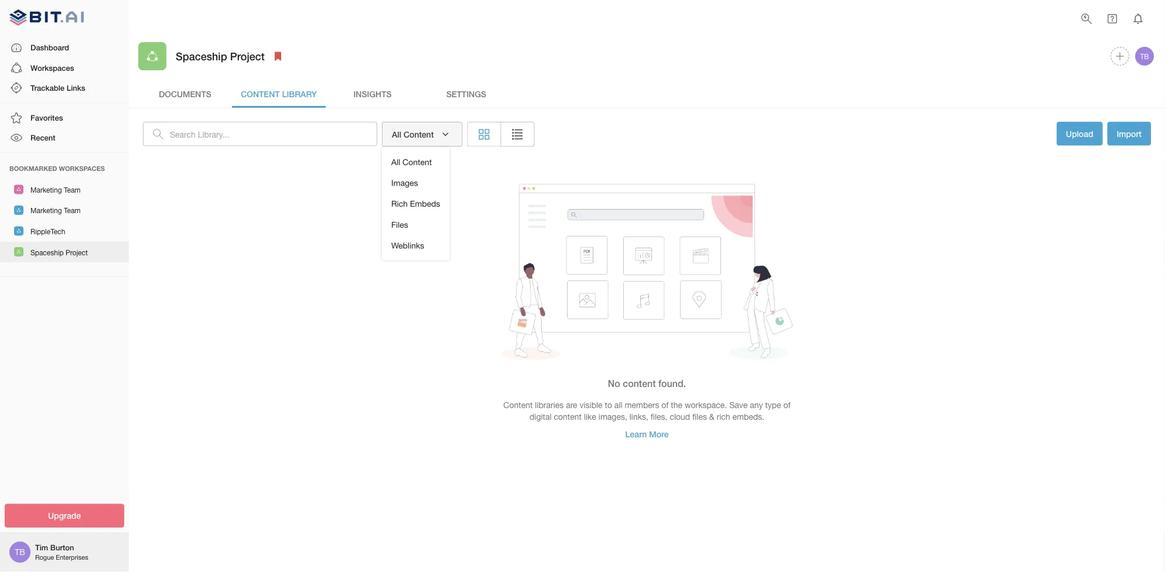Task type: describe. For each thing, give the bounding box(es) containing it.
workspace.
[[685, 400, 727, 410]]

insights
[[353, 89, 392, 99]]

0 horizontal spatial tb
[[15, 547, 25, 557]]

bookmarked
[[9, 165, 57, 172]]

project inside button
[[66, 248, 88, 256]]

any
[[750, 400, 763, 410]]

libraries
[[535, 400, 564, 410]]

content inside content library link
[[241, 89, 280, 99]]

recent
[[30, 133, 55, 142]]

1 horizontal spatial spaceship
[[176, 50, 227, 62]]

2 marketing from the top
[[30, 207, 62, 215]]

rich embeds button
[[382, 193, 450, 214]]

2 all content button from the top
[[382, 152, 450, 173]]

trackable
[[30, 83, 64, 92]]

rippletech
[[30, 227, 65, 236]]

0 vertical spatial content
[[623, 378, 656, 389]]

weblinks button
[[382, 235, 450, 256]]

to
[[605, 400, 612, 410]]

workspaces button
[[0, 58, 129, 78]]

content inside content libraries are visible to all members of the workspace. save any type of digital content like images, links, files, cloud files & rich embeds.
[[503, 400, 533, 410]]

upload
[[1066, 129, 1093, 139]]

tim
[[35, 543, 48, 552]]

members
[[625, 400, 659, 410]]

files
[[391, 220, 408, 229]]

favorites
[[30, 113, 63, 122]]

spaceship project button
[[0, 242, 129, 262]]

the
[[671, 400, 682, 410]]

2 marketing team from the top
[[30, 207, 81, 215]]

upgrade button
[[5, 504, 124, 528]]

0 vertical spatial spaceship project
[[176, 50, 265, 62]]

content library
[[241, 89, 317, 99]]

all
[[614, 400, 622, 410]]

files
[[692, 412, 707, 421]]

content libraries are visible to all members of the workspace. save any type of digital content like images, links, files, cloud files & rich embeds.
[[503, 400, 791, 421]]

burton
[[50, 543, 74, 552]]

learn more link
[[616, 422, 678, 446]]

import button
[[1107, 122, 1151, 146]]

learn more
[[625, 429, 669, 439]]

insights link
[[326, 80, 419, 108]]

1 team from the top
[[64, 186, 81, 194]]

save
[[729, 400, 748, 410]]

rippletech button
[[0, 221, 129, 242]]

are
[[566, 400, 577, 410]]

1 marketing team button from the top
[[0, 179, 129, 200]]

trackable links button
[[0, 78, 129, 98]]

settings
[[446, 89, 486, 99]]

dashboard button
[[0, 38, 129, 58]]

1 all content button from the top
[[382, 122, 463, 147]]

weblinks
[[391, 241, 424, 250]]

2 marketing team button from the top
[[0, 200, 129, 221]]

no
[[608, 378, 620, 389]]

spaceship project inside spaceship project button
[[30, 248, 88, 256]]

recent button
[[0, 128, 129, 148]]

upgrade
[[48, 511, 81, 521]]



Task type: locate. For each thing, give the bounding box(es) containing it.
import
[[1117, 129, 1142, 139]]

all content button
[[382, 122, 463, 147], [382, 152, 450, 173]]

documents link
[[138, 80, 232, 108]]

marketing up rippletech
[[30, 207, 62, 215]]

content
[[623, 378, 656, 389], [554, 412, 582, 421]]

1 vertical spatial spaceship project
[[30, 248, 88, 256]]

2 of from the left
[[783, 400, 791, 410]]

marketing team
[[30, 186, 81, 194], [30, 207, 81, 215]]

tim burton rogue enterprises
[[35, 543, 88, 561]]

0 horizontal spatial project
[[66, 248, 88, 256]]

visible
[[580, 400, 603, 410]]

all content
[[392, 129, 434, 139], [391, 157, 432, 167]]

team up the rippletech button
[[64, 207, 81, 215]]

rich
[[391, 199, 408, 209]]

files,
[[651, 412, 668, 421]]

documents
[[159, 89, 211, 99]]

images button
[[382, 173, 450, 193]]

1 of from the left
[[662, 400, 669, 410]]

0 vertical spatial all
[[392, 129, 401, 139]]

cloud
[[670, 412, 690, 421]]

1 vertical spatial team
[[64, 207, 81, 215]]

all content button up images button
[[382, 122, 463, 147]]

1 marketing from the top
[[30, 186, 62, 194]]

team down workspaces
[[64, 186, 81, 194]]

group
[[467, 122, 535, 147]]

1 vertical spatial all
[[391, 157, 400, 167]]

content inside content libraries are visible to all members of the workspace. save any type of digital content like images, links, files, cloud files & rich embeds.
[[554, 412, 582, 421]]

no content found.
[[608, 378, 686, 389]]

tab list
[[138, 80, 1156, 108]]

0 vertical spatial project
[[230, 50, 265, 62]]

1 horizontal spatial spaceship project
[[176, 50, 265, 62]]

1 vertical spatial project
[[66, 248, 88, 256]]

0 vertical spatial all content button
[[382, 122, 463, 147]]

of left the
[[662, 400, 669, 410]]

1 vertical spatial spaceship
[[30, 248, 64, 256]]

1 horizontal spatial tb
[[1140, 52, 1149, 60]]

links
[[67, 83, 85, 92]]

favorites button
[[0, 108, 129, 128]]

marketing team button
[[0, 179, 129, 200], [0, 200, 129, 221]]

0 vertical spatial marketing
[[30, 186, 62, 194]]

tb inside button
[[1140, 52, 1149, 60]]

workspaces
[[30, 63, 74, 72]]

1 marketing team from the top
[[30, 186, 81, 194]]

library
[[282, 89, 317, 99]]

spaceship up documents link
[[176, 50, 227, 62]]

content library link
[[232, 80, 326, 108]]

enterprises
[[56, 554, 88, 561]]

tb
[[1140, 52, 1149, 60], [15, 547, 25, 557]]

dashboard
[[30, 43, 69, 52]]

marketing team down bookmarked workspaces
[[30, 186, 81, 194]]

0 vertical spatial team
[[64, 186, 81, 194]]

1 vertical spatial all content button
[[382, 152, 450, 173]]

0 horizontal spatial spaceship project
[[30, 248, 88, 256]]

images,
[[599, 412, 627, 421]]

trackable links
[[30, 83, 85, 92]]

spaceship project up documents
[[176, 50, 265, 62]]

all for first all content button from the bottom
[[391, 157, 400, 167]]

upload button
[[1057, 122, 1103, 147], [1057, 122, 1103, 146]]

images
[[391, 178, 418, 188]]

digital
[[530, 412, 552, 421]]

like
[[584, 412, 596, 421]]

project down the rippletech button
[[66, 248, 88, 256]]

team
[[64, 186, 81, 194], [64, 207, 81, 215]]

content down are
[[554, 412, 582, 421]]

more
[[649, 429, 669, 439]]

rogue
[[35, 554, 54, 561]]

type
[[765, 400, 781, 410]]

marketing team button down bookmarked workspaces
[[0, 179, 129, 200]]

marketing
[[30, 186, 62, 194], [30, 207, 62, 215]]

files button
[[382, 214, 450, 235]]

content up members
[[623, 378, 656, 389]]

1 vertical spatial all content
[[391, 157, 432, 167]]

marketing team up rippletech
[[30, 207, 81, 215]]

1 vertical spatial content
[[554, 412, 582, 421]]

project left remove bookmark image
[[230, 50, 265, 62]]

tb button
[[1133, 45, 1156, 67]]

0 horizontal spatial of
[[662, 400, 669, 410]]

1 horizontal spatial content
[[623, 378, 656, 389]]

embeds.
[[733, 412, 764, 421]]

learn
[[625, 429, 647, 439]]

spaceship down rippletech
[[30, 248, 64, 256]]

marketing down bookmarked workspaces
[[30, 186, 62, 194]]

1 vertical spatial tb
[[15, 547, 25, 557]]

all up images
[[391, 157, 400, 167]]

remove bookmark image
[[271, 49, 285, 63]]

1 vertical spatial marketing team
[[30, 207, 81, 215]]

all down insights link
[[392, 129, 401, 139]]

0 vertical spatial spaceship
[[176, 50, 227, 62]]

all for 1st all content button from the top of the page
[[392, 129, 401, 139]]

&
[[709, 412, 714, 421]]

0 horizontal spatial spaceship
[[30, 248, 64, 256]]

of
[[662, 400, 669, 410], [783, 400, 791, 410]]

all content button up images
[[382, 152, 450, 173]]

tab list containing documents
[[138, 80, 1156, 108]]

spaceship
[[176, 50, 227, 62], [30, 248, 64, 256]]

project
[[230, 50, 265, 62], [66, 248, 88, 256]]

spaceship project down the rippletech button
[[30, 248, 88, 256]]

rich embeds
[[391, 199, 440, 209]]

settings link
[[419, 80, 513, 108]]

0 vertical spatial all content
[[392, 129, 434, 139]]

workspaces
[[59, 165, 105, 172]]

1 horizontal spatial project
[[230, 50, 265, 62]]

0 vertical spatial marketing team
[[30, 186, 81, 194]]

rich
[[717, 412, 730, 421]]

links,
[[630, 412, 648, 421]]

of right type
[[783, 400, 791, 410]]

all
[[392, 129, 401, 139], [391, 157, 400, 167]]

0 horizontal spatial content
[[554, 412, 582, 421]]

1 horizontal spatial of
[[783, 400, 791, 410]]

found.
[[658, 378, 686, 389]]

bookmarked workspaces
[[9, 165, 105, 172]]

Search Library... search field
[[170, 122, 377, 146]]

marketing team button up rippletech
[[0, 200, 129, 221]]

embeds
[[410, 199, 440, 209]]

0 vertical spatial tb
[[1140, 52, 1149, 60]]

spaceship inside button
[[30, 248, 64, 256]]

content
[[241, 89, 280, 99], [404, 129, 434, 139], [403, 157, 432, 167], [503, 400, 533, 410]]

2 team from the top
[[64, 207, 81, 215]]

spaceship project
[[176, 50, 265, 62], [30, 248, 88, 256]]

1 vertical spatial marketing
[[30, 207, 62, 215]]



Task type: vqa. For each thing, say whether or not it's contained in the screenshot.
members
yes



